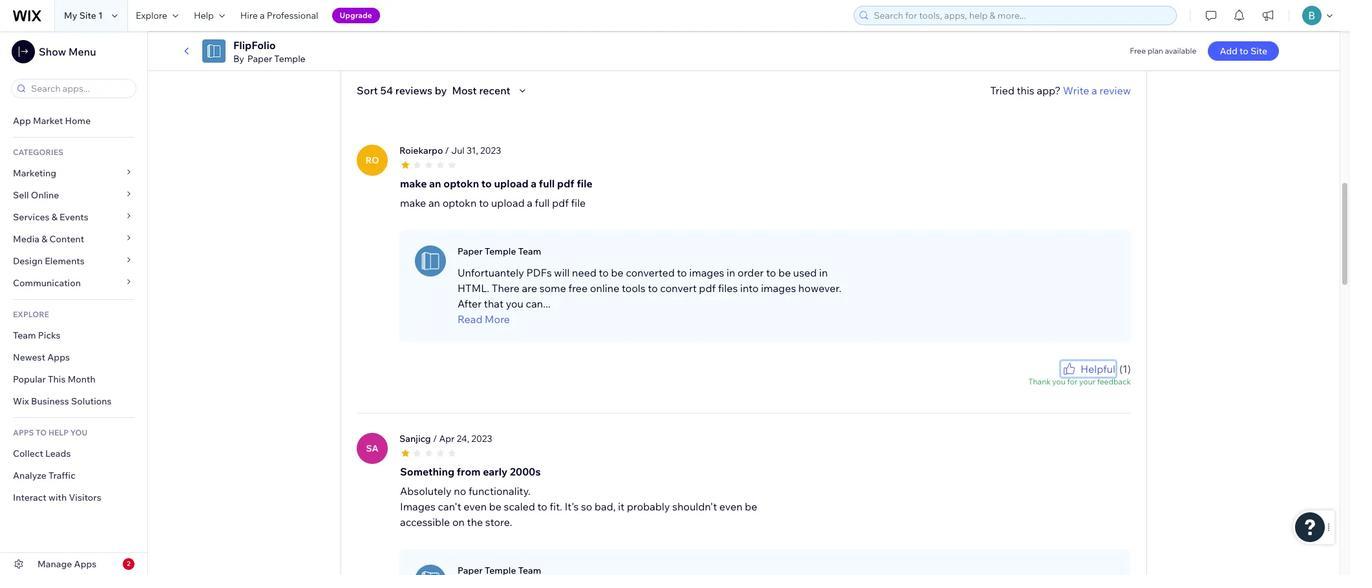Task type: locate. For each thing, give the bounding box(es) containing it.
free
[[569, 282, 588, 295]]

be left the used
[[779, 266, 791, 279]]

& for content
[[41, 233, 47, 245]]

order
[[738, 266, 764, 279]]

month
[[68, 374, 96, 385]]

you left the for
[[1053, 377, 1066, 386]]

in up 'files' at the right
[[727, 266, 736, 279]]

2
[[127, 560, 130, 568]]

need
[[572, 266, 597, 279]]

tools
[[622, 282, 646, 295]]

0 horizontal spatial &
[[41, 233, 47, 245]]

my site 1
[[64, 10, 103, 21]]

1 vertical spatial make
[[400, 196, 426, 209]]

on right (based at the top of the page
[[392, 19, 404, 31]]

1 horizontal spatial &
[[52, 211, 57, 223]]

manage
[[37, 559, 72, 570]]

0 horizontal spatial on
[[392, 19, 404, 31]]

hire a professional link
[[233, 0, 326, 31]]

54 left reviews)
[[407, 19, 419, 31]]

& inside media & content link
[[41, 233, 47, 245]]

1 vertical spatial optokn
[[443, 196, 477, 209]]

2023 right 31,
[[480, 145, 501, 156]]

you down there on the left
[[506, 297, 524, 310]]

0 vertical spatial file
[[577, 177, 593, 190]]

explore
[[13, 310, 49, 319]]

0 vertical spatial paper
[[247, 53, 272, 65]]

1 vertical spatial on
[[453, 516, 465, 529]]

menu
[[68, 45, 96, 58]]

1 horizontal spatial site
[[1251, 45, 1268, 57]]

apps right manage
[[74, 559, 97, 570]]

& for events
[[52, 211, 57, 223]]

picks
[[38, 330, 61, 341]]

1 vertical spatial 54
[[380, 84, 393, 97]]

1 horizontal spatial even
[[720, 500, 743, 513]]

1 vertical spatial images
[[761, 282, 796, 295]]

paper temple image
[[415, 245, 446, 276]]

popular this month link
[[0, 369, 147, 390]]

1 vertical spatial paper
[[458, 245, 483, 257]]

write a review button
[[1063, 83, 1131, 98]]

1 vertical spatial team
[[13, 330, 36, 341]]

sanjicg / apr 24, 2023
[[400, 433, 492, 445]]

sell online link
[[0, 184, 147, 206]]

1 in from the left
[[727, 266, 736, 279]]

2 make from the top
[[400, 196, 426, 209]]

1 vertical spatial 2023
[[472, 433, 492, 445]]

0 horizontal spatial /
[[433, 433, 437, 445]]

apps
[[13, 428, 34, 438]]

to right add
[[1240, 45, 1249, 57]]

/
[[445, 145, 449, 156], [433, 433, 437, 445]]

show menu button
[[12, 40, 96, 63]]

/ left apr
[[433, 433, 437, 445]]

2 vertical spatial pdf
[[699, 282, 716, 295]]

& right media at the top
[[41, 233, 47, 245]]

1 vertical spatial /
[[433, 433, 437, 445]]

analyze traffic link
[[0, 465, 147, 487]]

0 horizontal spatial team
[[13, 330, 36, 341]]

my
[[64, 10, 77, 21]]

& inside services & events link
[[52, 211, 57, 223]]

1 horizontal spatial in
[[819, 266, 828, 279]]

1 vertical spatial file
[[571, 196, 586, 209]]

on left the
[[453, 516, 465, 529]]

1 vertical spatial site
[[1251, 45, 1268, 57]]

market
[[33, 115, 63, 127]]

0 vertical spatial temple
[[274, 53, 306, 65]]

an
[[429, 177, 441, 190], [429, 196, 440, 209]]

you
[[506, 297, 524, 310], [1053, 377, 1066, 386]]

temple down flipfolio
[[274, 53, 306, 65]]

0 vertical spatial site
[[79, 10, 96, 21]]

1 horizontal spatial 54
[[407, 19, 419, 31]]

1 horizontal spatial on
[[453, 516, 465, 529]]

for
[[1068, 377, 1078, 386]]

interact with visitors
[[13, 492, 101, 504]]

& left events at the top
[[52, 211, 57, 223]]

jul
[[451, 145, 465, 156]]

there
[[492, 282, 520, 295]]

are
[[522, 282, 537, 295]]

apps for newest apps
[[47, 352, 70, 363]]

your
[[1080, 377, 1096, 386]]

0 horizontal spatial even
[[464, 500, 487, 513]]

to up convert
[[677, 266, 687, 279]]

it
[[618, 500, 625, 513]]

0 vertical spatial optokn
[[444, 177, 479, 190]]

0 horizontal spatial in
[[727, 266, 736, 279]]

most recent button
[[452, 83, 530, 98]]

1 vertical spatial apps
[[74, 559, 97, 570]]

read
[[458, 313, 483, 326]]

0 vertical spatial /
[[445, 145, 449, 156]]

0 vertical spatial make
[[400, 177, 427, 190]]

no
[[454, 485, 466, 498]]

apps up this
[[47, 352, 70, 363]]

1
[[98, 10, 103, 21]]

site left 1
[[79, 10, 96, 21]]

full
[[539, 177, 555, 190], [535, 196, 550, 209]]

54 right sort
[[380, 84, 393, 97]]

make
[[400, 177, 427, 190], [400, 196, 426, 209]]

media & content
[[13, 233, 84, 245]]

&
[[52, 211, 57, 223], [41, 233, 47, 245]]

to down roiekarpo / jul 31, 2023
[[482, 177, 492, 190]]

/ left the jul
[[445, 145, 449, 156]]

(based on 54 reviews)
[[356, 19, 462, 31]]

in up "however."
[[819, 266, 828, 279]]

19
[[1139, 25, 1148, 35]]

0 vertical spatial upload
[[494, 177, 529, 190]]

1 vertical spatial full
[[535, 196, 550, 209]]

even right shouldn't
[[720, 500, 743, 513]]

1 vertical spatial an
[[429, 196, 440, 209]]

0 vertical spatial images
[[689, 266, 725, 279]]

tried this app? write a review
[[991, 84, 1131, 97]]

sell
[[13, 189, 29, 201]]

0 horizontal spatial temple
[[274, 53, 306, 65]]

1 vertical spatial upload
[[491, 196, 525, 209]]

(1)
[[1120, 362, 1131, 375]]

popular this month
[[13, 374, 96, 385]]

team picks link
[[0, 325, 147, 347]]

plan
[[1148, 46, 1164, 56]]

0 horizontal spatial site
[[79, 10, 96, 21]]

images right into
[[761, 282, 796, 295]]

on
[[392, 19, 404, 31], [453, 516, 465, 529]]

unfortuantely
[[458, 266, 524, 279]]

manage apps
[[37, 559, 97, 570]]

from
[[457, 465, 481, 478]]

paper inside flipfolio by paper temple
[[247, 53, 272, 65]]

pdfs
[[527, 266, 552, 279]]

hire a professional
[[240, 10, 318, 21]]

add
[[1220, 45, 1238, 57]]

paper up 'unfortuantely'
[[458, 245, 483, 257]]

1 vertical spatial &
[[41, 233, 47, 245]]

even up the
[[464, 500, 487, 513]]

/ for from
[[433, 433, 437, 445]]

0 vertical spatial you
[[506, 297, 524, 310]]

team up pdfs
[[518, 245, 541, 257]]

0 horizontal spatial 54
[[380, 84, 393, 97]]

1 vertical spatial pdf
[[552, 196, 569, 209]]

1 vertical spatial you
[[1053, 377, 1066, 386]]

0 horizontal spatial apps
[[47, 352, 70, 363]]

2023 right 24,
[[472, 433, 492, 445]]

review
[[1100, 84, 1131, 97]]

collect leads link
[[0, 443, 147, 465]]

0 horizontal spatial paper
[[247, 53, 272, 65]]

roiekarpo
[[400, 145, 443, 156]]

site right add
[[1251, 45, 1268, 57]]

1 horizontal spatial /
[[445, 145, 449, 156]]

help
[[48, 428, 69, 438]]

1 even from the left
[[464, 500, 487, 513]]

a inside hire a professional link
[[260, 10, 265, 21]]

1 horizontal spatial team
[[518, 245, 541, 257]]

html.
[[458, 282, 490, 295]]

0 vertical spatial &
[[52, 211, 57, 223]]

optokn
[[444, 177, 479, 190], [443, 196, 477, 209]]

24,
[[457, 433, 469, 445]]

0 vertical spatial apps
[[47, 352, 70, 363]]

temple up 'unfortuantely'
[[485, 245, 516, 257]]

apps
[[47, 352, 70, 363], [74, 559, 97, 570]]

1 horizontal spatial temple
[[485, 245, 516, 257]]

be up store.
[[489, 500, 502, 513]]

54
[[407, 19, 419, 31], [380, 84, 393, 97]]

helpful
[[1081, 362, 1116, 375]]

site
[[79, 10, 96, 21], [1251, 45, 1268, 57]]

apr
[[439, 433, 455, 445]]

2 in from the left
[[819, 266, 828, 279]]

even
[[464, 500, 487, 513], [720, 500, 743, 513]]

be
[[611, 266, 624, 279], [779, 266, 791, 279], [489, 500, 502, 513], [745, 500, 758, 513]]

Search for tools, apps, help & more... field
[[870, 6, 1173, 25]]

pdf
[[557, 177, 575, 190], [552, 196, 569, 209], [699, 282, 716, 295]]

be up online
[[611, 266, 624, 279]]

design elements link
[[0, 250, 147, 272]]

team picks
[[13, 330, 61, 341]]

0 vertical spatial an
[[429, 177, 441, 190]]

accessible
[[400, 516, 450, 529]]

paper down flipfolio
[[247, 53, 272, 65]]

images up 'files' at the right
[[689, 266, 725, 279]]

to left fit.
[[538, 500, 548, 513]]

/ for an
[[445, 145, 449, 156]]

0 horizontal spatial you
[[506, 297, 524, 310]]

flipfolio
[[233, 39, 276, 52]]

1 horizontal spatial apps
[[74, 559, 97, 570]]

team down explore
[[13, 330, 36, 341]]

0 vertical spatial 2023
[[480, 145, 501, 156]]

used
[[793, 266, 817, 279]]



Task type: vqa. For each thing, say whether or not it's contained in the screenshot.
54 to the top
yes



Task type: describe. For each thing, give the bounding box(es) containing it.
services
[[13, 211, 49, 223]]

to right order
[[766, 266, 776, 279]]

shouldn't
[[673, 500, 717, 513]]

newest apps
[[13, 352, 70, 363]]

sidebar element
[[0, 31, 148, 575]]

flipfolio logo image
[[202, 39, 226, 63]]

wix business solutions
[[13, 396, 112, 407]]

more
[[485, 313, 510, 326]]

apps to help you
[[13, 428, 87, 438]]

files
[[718, 282, 738, 295]]

content
[[49, 233, 84, 245]]

it's
[[565, 500, 579, 513]]

probably
[[627, 500, 670, 513]]

2023 for optokn
[[480, 145, 501, 156]]

help button
[[186, 0, 233, 31]]

that
[[484, 297, 504, 310]]

explore
[[136, 10, 167, 21]]

reviews
[[395, 84, 433, 97]]

wix
[[13, 396, 29, 407]]

categories
[[13, 147, 63, 157]]

flipfolio by paper temple
[[233, 39, 306, 65]]

communication link
[[0, 272, 147, 294]]

thank you for your feedback
[[1029, 377, 1131, 386]]

something
[[400, 465, 455, 478]]

feedback
[[1098, 377, 1131, 386]]

most recent
[[452, 84, 511, 97]]

converted
[[626, 266, 675, 279]]

0 vertical spatial full
[[539, 177, 555, 190]]

site inside "add to site" button
[[1251, 45, 1268, 57]]

add to site button
[[1209, 41, 1280, 61]]

on inside something from early 2000s absolutely no functionality. images can't even be scaled to fit. it's so bad, it probably shouldn't even be accessible on the store.
[[453, 516, 465, 529]]

0 vertical spatial 54
[[407, 19, 419, 31]]

app
[[13, 115, 31, 127]]

add to site
[[1220, 45, 1268, 57]]

to inside button
[[1240, 45, 1249, 57]]

0 vertical spatial team
[[518, 245, 541, 257]]

pdf inside unfortuantely pdfs will need to be converted to images in order to be used in html. there are some free online tools to convert pdf files into images however. after that you can... read more
[[699, 282, 716, 295]]

to up paper temple team
[[479, 196, 489, 209]]

scaled
[[504, 500, 535, 513]]

sort
[[357, 84, 378, 97]]

to up online
[[599, 266, 609, 279]]

0 horizontal spatial images
[[689, 266, 725, 279]]

1 vertical spatial temple
[[485, 245, 516, 257]]

team inside sidebar element
[[13, 330, 36, 341]]

analyze
[[13, 470, 47, 482]]

helpful button
[[1062, 361, 1116, 377]]

free
[[1130, 46, 1146, 56]]

media & content link
[[0, 228, 147, 250]]

into
[[740, 282, 759, 295]]

newest apps link
[[0, 347, 147, 369]]

to down converted
[[648, 282, 658, 295]]

by
[[435, 84, 447, 97]]

apps for manage apps
[[74, 559, 97, 570]]

however.
[[799, 282, 842, 295]]

temple inside flipfolio by paper temple
[[274, 53, 306, 65]]

by
[[233, 53, 244, 65]]

this
[[1017, 84, 1035, 97]]

will
[[554, 266, 570, 279]]

analyze traffic
[[13, 470, 75, 482]]

functionality.
[[469, 485, 531, 498]]

to inside something from early 2000s absolutely no functionality. images can't even be scaled to fit. it's so bad, it probably shouldn't even be accessible on the store.
[[538, 500, 548, 513]]

design elements
[[13, 255, 85, 267]]

0 vertical spatial on
[[392, 19, 404, 31]]

upgrade
[[340, 10, 372, 20]]

marketing
[[13, 167, 56, 179]]

available
[[1165, 46, 1197, 56]]

images
[[400, 500, 436, 513]]

newest
[[13, 352, 45, 363]]

online
[[31, 189, 59, 201]]

recent
[[479, 84, 511, 97]]

convert
[[660, 282, 697, 295]]

show
[[39, 45, 66, 58]]

media
[[13, 233, 39, 245]]

1 horizontal spatial images
[[761, 282, 796, 295]]

Search apps... field
[[27, 80, 132, 98]]

you
[[70, 428, 87, 438]]

you inside unfortuantely pdfs will need to be converted to images in order to be used in html. there are some free online tools to convert pdf files into images however. after that you can... read more
[[506, 297, 524, 310]]

with
[[48, 492, 67, 504]]

0 vertical spatial pdf
[[557, 177, 575, 190]]

store.
[[485, 516, 512, 529]]

home
[[65, 115, 91, 127]]

services & events
[[13, 211, 88, 223]]

traffic
[[49, 470, 75, 482]]

design
[[13, 255, 43, 267]]

show menu
[[39, 45, 96, 58]]

reviews)
[[422, 19, 462, 31]]

bad,
[[595, 500, 616, 513]]

this
[[48, 374, 66, 385]]

something from early 2000s absolutely no functionality. images can't even be scaled to fit. it's so bad, it probably shouldn't even be accessible on the store.
[[400, 465, 758, 529]]

be right shouldn't
[[745, 500, 758, 513]]

help
[[194, 10, 214, 21]]

sa
[[366, 443, 379, 454]]

visitors
[[69, 492, 101, 504]]

marketing link
[[0, 162, 147, 184]]

thank
[[1029, 377, 1051, 386]]

1 horizontal spatial you
[[1053, 377, 1066, 386]]

2023 for early
[[472, 433, 492, 445]]

collect leads
[[13, 448, 71, 460]]

business
[[31, 396, 69, 407]]

the
[[467, 516, 483, 529]]

services & events link
[[0, 206, 147, 228]]

free plan available
[[1130, 46, 1197, 56]]

can't
[[438, 500, 461, 513]]

2 even from the left
[[720, 500, 743, 513]]

early
[[483, 465, 508, 478]]

communication
[[13, 277, 83, 289]]

online
[[590, 282, 620, 295]]

most
[[452, 84, 477, 97]]

1 horizontal spatial paper
[[458, 245, 483, 257]]

app?
[[1037, 84, 1061, 97]]

roiekarpo / jul 31, 2023
[[400, 145, 501, 156]]

1 make from the top
[[400, 177, 427, 190]]



